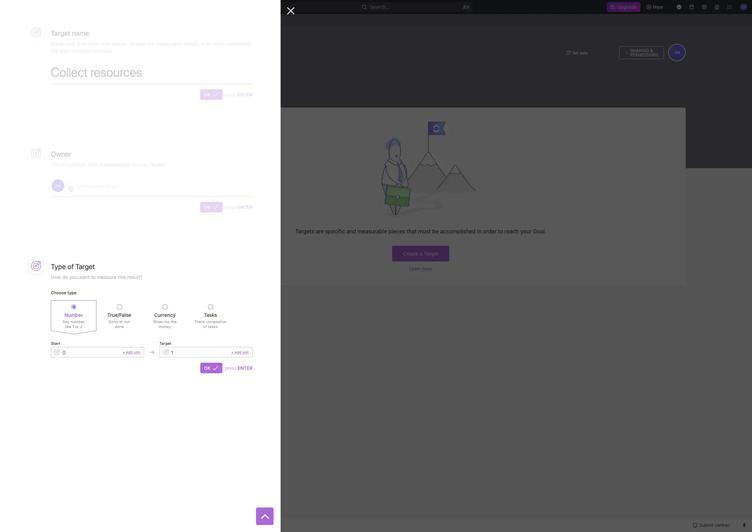 Task type: vqa. For each thing, say whether or not it's contained in the screenshot.
enter associated with Owner
yes



Task type: describe. For each thing, give the bounding box(es) containing it.
tasks track completion of tasks
[[195, 313, 227, 329]]

+ for start
[[123, 351, 125, 355]]

order
[[483, 229, 497, 235]]

ok button for target name
[[200, 90, 222, 100]]

new button
[[644, 1, 668, 13]]

scope of work link
[[21, 182, 67, 193]]

ok for target name
[[204, 92, 211, 98]]

to inside type of target how do you want to measure this result?
[[91, 274, 96, 280]]

that
[[407, 229, 417, 235]]

are
[[316, 229, 324, 235]]

3 ok from the top
[[204, 366, 211, 372]]

learn
[[410, 267, 421, 272]]

add for target
[[235, 351, 241, 355]]

press enter for target name
[[225, 92, 253, 98]]

3 press enter from the top
[[225, 366, 253, 372]]

type
[[67, 291, 77, 296]]

1 horizontal spatial to
[[498, 229, 504, 235]]

do
[[62, 274, 68, 280]]

want
[[79, 274, 90, 280]]

+ for target
[[231, 351, 234, 355]]

sidebar navigation
[[0, 14, 90, 533]]

ok button for owner
[[200, 202, 222, 213]]

this
[[118, 274, 126, 280]]

in
[[477, 229, 482, 235]]

true/false done or not done
[[107, 313, 131, 329]]

pieces
[[389, 229, 406, 235]]

sharing
[[631, 48, 650, 53]]

me
[[164, 320, 170, 325]]

upgrade
[[617, 4, 637, 10]]

name
[[72, 29, 89, 37]]

land
[[197, 47, 216, 58]]

upgrade link
[[608, 2, 641, 12]]

crm
[[21, 268, 32, 274]]

number
[[64, 313, 83, 319]]

management
[[35, 160, 65, 166]]

land on mars
[[197, 47, 250, 58]]

ok for owner
[[204, 205, 211, 210]]

agency
[[17, 160, 34, 166]]

dialog containing target name
[[0, 0, 295, 533]]

projects
[[49, 328, 68, 334]]

reach
[[505, 229, 519, 235]]

+ add unit for target
[[231, 351, 249, 355]]

new
[[654, 4, 664, 10]]

add for start
[[126, 351, 133, 355]]

you
[[69, 274, 78, 280]]

done
[[109, 320, 118, 325]]

target inside type of target how do you want to measure this result?
[[75, 263, 95, 271]]

3 press from the top
[[225, 366, 237, 372]]

or inside the number any number like 1 or 2
[[75, 325, 79, 329]]

mars
[[229, 47, 248, 58]]

must
[[419, 229, 431, 235]]

sharing & permissions
[[631, 48, 659, 57]]

press for target name
[[225, 92, 237, 98]]

or inside true/false done or not done
[[119, 320, 123, 325]]

learn more
[[410, 267, 432, 272]]

currency show me the money
[[153, 313, 177, 329]]

small client projects
[[21, 328, 68, 334]]

3 ok button from the top
[[200, 364, 222, 374]]

crm link
[[21, 265, 67, 277]]

tree inside sidebar navigation
[[3, 134, 86, 384]]

press for owner
[[225, 205, 237, 210]]

of inside tasks track completion of tasks
[[203, 325, 207, 329]]

targets
[[296, 229, 315, 235]]

your
[[521, 229, 532, 235]]

targets are specific and measurable pieces that must be accomplished in order to reach your goal.
[[296, 229, 547, 235]]

press enter for owner
[[225, 205, 253, 210]]

agency management link
[[17, 158, 85, 169]]



Task type: locate. For each thing, give the bounding box(es) containing it.
0 horizontal spatial target
[[51, 29, 70, 37]]

0 horizontal spatial or
[[75, 325, 79, 329]]

0 horizontal spatial of
[[37, 184, 41, 190]]

2 unit from the left
[[243, 351, 249, 355]]

tasks
[[204, 313, 217, 319]]

of
[[37, 184, 41, 190], [68, 263, 74, 271], [203, 325, 207, 329]]

unit
[[134, 351, 140, 355], [243, 351, 249, 355]]

0 vertical spatial press
[[225, 92, 237, 98]]

add
[[126, 351, 133, 355], [235, 351, 241, 355]]

0 number field
[[170, 350, 231, 356]]

1 add from the left
[[126, 351, 133, 355]]

2 ok button from the top
[[200, 202, 222, 213]]

None text field
[[51, 65, 253, 84]]

measurable
[[358, 229, 387, 235]]

1 press from the top
[[225, 92, 237, 98]]

search...
[[371, 4, 391, 10]]

to right order
[[498, 229, 504, 235]]

choose
[[78, 183, 96, 189], [51, 291, 66, 296]]

home
[[17, 37, 30, 42]]

agency management
[[17, 160, 65, 166]]

and
[[347, 229, 356, 235]]

0 vertical spatial or
[[119, 320, 123, 325]]

of inside type of target how do you want to measure this result?
[[68, 263, 74, 271]]

2 vertical spatial enter
[[238, 366, 253, 372]]

1 horizontal spatial add
[[235, 351, 241, 355]]

0 vertical spatial ok
[[204, 92, 211, 98]]

2 press from the top
[[225, 205, 237, 210]]

2 + from the left
[[231, 351, 234, 355]]

1 vertical spatial choose
[[51, 291, 66, 296]]

work
[[43, 184, 54, 190]]

0 horizontal spatial to
[[91, 274, 96, 280]]

home link
[[3, 34, 86, 45]]

1 ok from the top
[[204, 92, 211, 98]]

the
[[171, 320, 177, 325]]

0 vertical spatial of
[[37, 184, 41, 190]]

or up done
[[119, 320, 123, 325]]

true/false
[[107, 313, 131, 319]]

1 + from the left
[[123, 351, 125, 355]]

small
[[21, 328, 33, 334]]

target name
[[51, 29, 89, 37]]

0 horizontal spatial add
[[126, 351, 133, 355]]

1 ok button from the top
[[200, 90, 222, 100]]

not
[[124, 320, 130, 325]]

ok button
[[200, 90, 222, 100], [200, 202, 222, 213], [200, 364, 222, 374]]

result?
[[127, 274, 143, 280]]

of inside tree
[[37, 184, 41, 190]]

1 unit from the left
[[134, 351, 140, 355]]

type of target how do you want to measure this result?
[[51, 263, 143, 280]]

how
[[51, 274, 61, 280]]

number any number like 1 or 2
[[63, 313, 85, 329]]

to
[[498, 229, 504, 235], [91, 274, 96, 280]]

2 press enter from the top
[[225, 205, 253, 210]]

enter for owner
[[238, 205, 253, 210]]

1 horizontal spatial unit
[[243, 351, 249, 355]]

1 vertical spatial target
[[75, 263, 95, 271]]

target
[[51, 29, 70, 37], [75, 263, 95, 271], [160, 342, 172, 346]]

show
[[153, 320, 163, 325]]

create a target
[[403, 251, 439, 257]]

1 enter from the top
[[238, 92, 253, 98]]

money
[[159, 325, 171, 329]]

0 vertical spatial ok button
[[200, 90, 222, 100]]

1 vertical spatial ok button
[[200, 202, 222, 213]]

None number field
[[62, 350, 123, 356]]

0 vertical spatial press enter
[[225, 92, 253, 98]]

choose type
[[51, 291, 77, 296]]

on
[[217, 47, 227, 58]]

1 vertical spatial press
[[225, 205, 237, 210]]

3 enter from the top
[[238, 366, 253, 372]]

choose owner(s)
[[78, 183, 117, 189]]

enter
[[238, 92, 253, 98], [238, 205, 253, 210], [238, 366, 253, 372]]

1 horizontal spatial target
[[75, 263, 95, 271]]

+ add unit for start
[[123, 351, 140, 355]]

target left name
[[51, 29, 70, 37]]

2 + add unit from the left
[[231, 351, 249, 355]]

1 vertical spatial press enter
[[225, 205, 253, 210]]

small client projects link
[[21, 325, 68, 336]]

choose for choose owner(s)
[[78, 183, 96, 189]]

1 press enter from the top
[[225, 92, 253, 98]]

2
[[80, 325, 82, 329]]

of left the work
[[37, 184, 41, 190]]

of for scope
[[37, 184, 41, 190]]

to right want
[[91, 274, 96, 280]]

choose left type
[[51, 291, 66, 296]]

tree
[[3, 134, 86, 384]]

tasks
[[208, 325, 218, 329]]

currency
[[154, 313, 176, 319]]

client
[[35, 328, 48, 334]]

type
[[51, 263, 66, 271]]

completion
[[206, 320, 227, 325]]

2 horizontal spatial target
[[160, 342, 172, 346]]

press
[[225, 92, 237, 98], [225, 205, 237, 210], [225, 366, 237, 372]]

or right 1
[[75, 325, 79, 329]]

target down money
[[160, 342, 172, 346]]

number
[[71, 320, 85, 325]]

2 vertical spatial press enter
[[225, 366, 253, 372]]

of for type
[[68, 263, 74, 271]]

choose left owner(s)
[[78, 183, 96, 189]]

1
[[72, 325, 74, 329]]

unit for target
[[243, 351, 249, 355]]

track
[[195, 320, 205, 325]]

2 enter from the top
[[238, 205, 253, 210]]

⌘k
[[463, 4, 471, 10]]

0 vertical spatial choose
[[78, 183, 96, 189]]

goal.
[[533, 229, 547, 235]]

target up want
[[75, 263, 95, 271]]

2 horizontal spatial of
[[203, 325, 207, 329]]

1 horizontal spatial choose
[[78, 183, 96, 189]]

1 horizontal spatial +
[[231, 351, 234, 355]]

be
[[433, 229, 439, 235]]

2 vertical spatial ok button
[[200, 364, 222, 374]]

1 vertical spatial ok
[[204, 205, 211, 210]]

1 vertical spatial of
[[68, 263, 74, 271]]

0 horizontal spatial choose
[[51, 291, 66, 296]]

0 horizontal spatial + add unit
[[123, 351, 140, 355]]

1 vertical spatial to
[[91, 274, 96, 280]]

specific
[[326, 229, 345, 235]]

2 vertical spatial of
[[203, 325, 207, 329]]

0 vertical spatial target
[[51, 29, 70, 37]]

scope
[[21, 184, 35, 190]]

choose for choose type
[[51, 291, 66, 296]]

ok
[[204, 92, 211, 98], [204, 205, 211, 210], [204, 366, 211, 372]]

owner(s)
[[97, 183, 117, 189]]

0 horizontal spatial +
[[123, 351, 125, 355]]

1 vertical spatial or
[[75, 325, 79, 329]]

done
[[115, 325, 124, 329]]

target for target name
[[51, 29, 70, 37]]

2 vertical spatial ok
[[204, 366, 211, 372]]

of down track
[[203, 325, 207, 329]]

measure
[[97, 274, 117, 280]]

0 vertical spatial enter
[[238, 92, 253, 98]]

1 + add unit from the left
[[123, 351, 140, 355]]

press enter
[[225, 92, 253, 98], [225, 205, 253, 210], [225, 366, 253, 372]]

unit for start
[[134, 351, 140, 355]]

2 vertical spatial press
[[225, 366, 237, 372]]

1 horizontal spatial of
[[68, 263, 74, 271]]

2 ok from the top
[[204, 205, 211, 210]]

start
[[51, 342, 60, 346]]

learn more link
[[410, 267, 432, 272]]

1 vertical spatial enter
[[238, 205, 253, 210]]

like
[[65, 325, 71, 329]]

0 horizontal spatial unit
[[134, 351, 140, 355]]

target for target
[[160, 342, 172, 346]]

more
[[422, 267, 432, 272]]

1 horizontal spatial or
[[119, 320, 123, 325]]

2 vertical spatial target
[[160, 342, 172, 346]]

scope of work
[[21, 184, 54, 190]]

0 vertical spatial to
[[498, 229, 504, 235]]

enter for target name
[[238, 92, 253, 98]]

accomplished
[[441, 229, 476, 235]]

dialog
[[0, 0, 295, 533]]

permissions
[[631, 52, 659, 57]]

of up you
[[68, 263, 74, 271]]

or
[[119, 320, 123, 325], [75, 325, 79, 329]]

&
[[651, 48, 654, 53]]

tree containing agency management
[[3, 134, 86, 384]]

any
[[63, 320, 70, 325]]

owner
[[51, 150, 71, 158]]

2 add from the left
[[235, 351, 241, 355]]

1 horizontal spatial + add unit
[[231, 351, 249, 355]]



